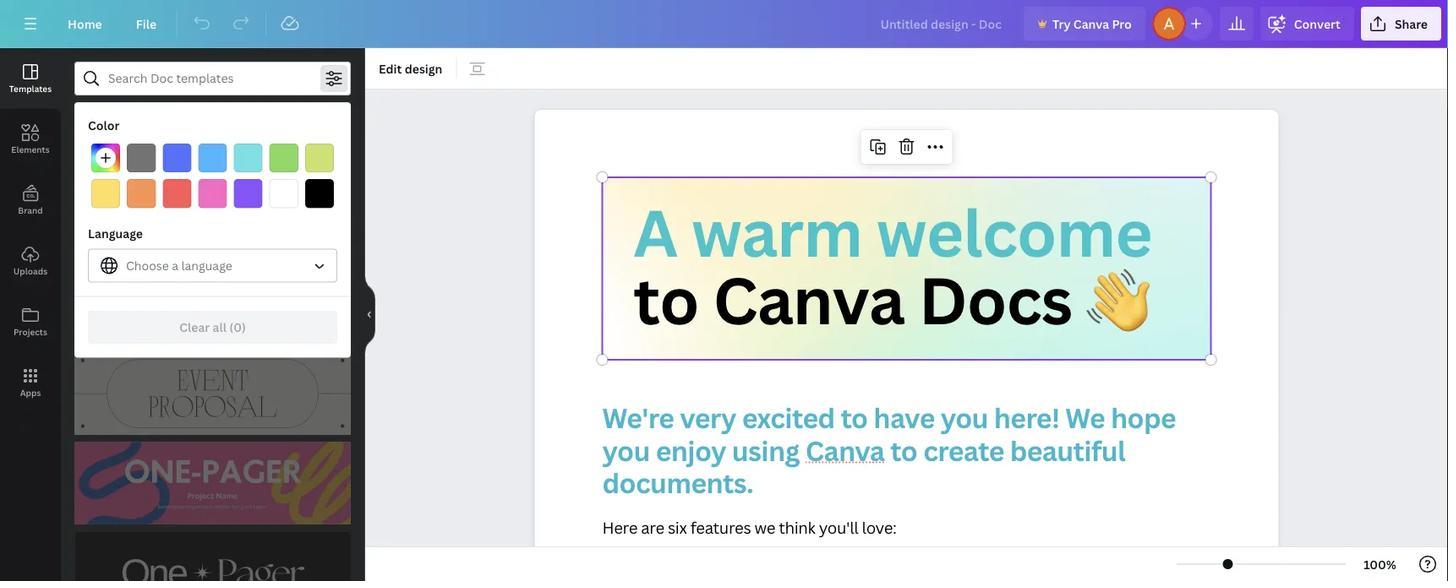 Task type: vqa. For each thing, say whether or not it's contained in the screenshot.
Canva inside We're very excited to have you here! We hope you enjoy using Canva to create beautiful documents.
yes



Task type: describe. For each thing, give the bounding box(es) containing it.
add a new color image
[[91, 144, 120, 173]]

grass green image
[[269, 144, 298, 173]]

Yellow button
[[91, 179, 120, 208]]

pro
[[1112, 16, 1132, 32]]

convert button
[[1260, 7, 1354, 41]]

cover
[[309, 115, 343, 131]]

we
[[755, 517, 775, 539]]

edit design
[[379, 60, 443, 77]]

Orange button
[[127, 179, 156, 208]]

file
[[136, 16, 157, 32]]

create
[[923, 432, 1004, 469]]

here
[[602, 517, 638, 539]]

results
[[93, 328, 132, 344]]

👋
[[1086, 256, 1150, 344]]

think
[[779, 517, 815, 539]]

black image
[[305, 179, 334, 208]]

Lime button
[[305, 144, 334, 173]]

side panel tab list
[[0, 48, 61, 413]]

documents.
[[602, 465, 753, 502]]

light blue image
[[198, 144, 227, 173]]

none text field containing a warm welcome
[[535, 110, 1279, 582]]

love:
[[862, 517, 897, 539]]

edit design button
[[372, 55, 449, 82]]

projects
[[14, 326, 47, 338]]

0 horizontal spatial you
[[602, 432, 650, 469]]

language
[[88, 226, 143, 242]]

share button
[[1361, 7, 1441, 41]]

canva inside we're very excited to have you here! we hope you enjoy using canva to create beautiful documents.
[[805, 432, 885, 469]]

six
[[668, 517, 687, 539]]

a warm welcome
[[634, 188, 1152, 276]]

(0)
[[229, 319, 246, 335]]

using
[[732, 432, 800, 469]]

features
[[690, 517, 751, 539]]

2 horizontal spatial to
[[891, 432, 918, 469]]

convert
[[1294, 16, 1341, 32]]

all for see
[[339, 157, 351, 171]]

Light blue button
[[198, 144, 227, 173]]

Design title text field
[[867, 7, 1017, 41]]

welcome
[[877, 188, 1152, 276]]

0 horizontal spatial to
[[634, 256, 699, 344]]

creative brief doc in black and white grey editorial style image
[[281, 180, 378, 305]]

see
[[318, 157, 337, 171]]

brand
[[18, 205, 43, 216]]

clear
[[179, 319, 210, 335]]

one pager doc in black and white blue light blue classic professional style image
[[74, 180, 171, 305]]

project overview/one-pager professional docs banner in pink dark blue yellow playful abstract style image
[[74, 442, 351, 525]]

doc templates
[[74, 155, 158, 171]]

very
[[680, 400, 736, 437]]

a
[[172, 258, 178, 274]]

excited
[[742, 400, 835, 437]]

White button
[[269, 179, 298, 208]]

beautiful
[[1010, 432, 1126, 469]]

Black button
[[305, 179, 334, 208]]

clear all (0) button
[[88, 311, 337, 344]]

uploads button
[[0, 231, 61, 292]]

templates
[[9, 83, 52, 94]]

Grass green button
[[269, 144, 298, 173]]

see all button
[[317, 146, 353, 180]]

research brief doc in orange teal pink soft pastels style image
[[178, 180, 274, 305]]

light blue image
[[198, 144, 227, 173]]

project overview/one-pager professional docs banner in black white sleek monochrome style image
[[74, 532, 351, 582]]

brand button
[[0, 170, 61, 231]]

Royal blue button
[[163, 144, 191, 173]]

100%
[[1364, 557, 1397, 573]]



Task type: locate. For each thing, give the bounding box(es) containing it.
2 vertical spatial canva
[[805, 432, 885, 469]]

you
[[941, 400, 988, 437], [602, 432, 650, 469]]

purple image
[[234, 179, 263, 208]]

grass green image
[[269, 144, 298, 173]]

yellow image
[[91, 179, 120, 208]]

planner button
[[74, 106, 141, 139]]

0 vertical spatial canva
[[1074, 16, 1109, 32]]

yellow image
[[91, 179, 120, 208]]

Coral red button
[[163, 179, 191, 208]]

you'll
[[819, 517, 858, 539]]

elements
[[11, 144, 50, 155]]

are
[[641, 517, 664, 539]]

have
[[874, 400, 935, 437]]

here are six features we think you'll love:
[[602, 517, 897, 539]]

add a new color image
[[91, 144, 120, 173]]

choose a language
[[126, 258, 232, 274]]

home
[[68, 16, 102, 32]]

#737373 button
[[127, 144, 156, 173]]

try canva pro button
[[1024, 7, 1145, 41]]

Turquoise blue button
[[234, 144, 263, 173]]

canva
[[1074, 16, 1109, 32], [713, 256, 905, 344], [805, 432, 885, 469]]

purple image
[[234, 179, 263, 208]]

canva for pro
[[1074, 16, 1109, 32]]

uploads
[[13, 265, 47, 277]]

a
[[634, 188, 677, 276]]

here!
[[994, 400, 1060, 437]]

apps
[[20, 387, 41, 399]]

we're very excited to have you here! we hope you enjoy using canva to create beautiful documents.
[[602, 400, 1182, 502]]

planner
[[85, 115, 130, 131]]

cover letter button
[[298, 106, 388, 139]]

None text field
[[535, 110, 1279, 582]]

to canva docs 👋
[[634, 256, 1150, 344]]

language
[[181, 258, 232, 274]]

coral red image
[[163, 179, 191, 208]]

1 vertical spatial canva
[[713, 256, 905, 344]]

event/business proposal professional docs banner in beige dark brown warm classic style image
[[74, 353, 351, 435]]

you right have
[[941, 400, 988, 437]]

try canva pro
[[1053, 16, 1132, 32]]

1 horizontal spatial all
[[339, 157, 351, 171]]

pink image
[[198, 179, 227, 208], [198, 179, 227, 208]]

0 horizontal spatial all
[[213, 319, 227, 335]]

doc
[[74, 155, 97, 171]]

Purple button
[[234, 179, 263, 208]]

enjoy
[[656, 432, 726, 469]]

1 horizontal spatial to
[[841, 400, 868, 437]]

all results
[[74, 328, 132, 344]]

docs
[[919, 256, 1072, 344]]

all right see
[[339, 157, 351, 171]]

design
[[405, 60, 443, 77]]

white image
[[269, 179, 298, 208], [269, 179, 298, 208]]

all for clear
[[213, 319, 227, 335]]

main menu bar
[[0, 0, 1448, 48]]

color option group
[[88, 140, 337, 212]]

edit
[[379, 60, 402, 77]]

all
[[74, 328, 90, 344]]

file button
[[122, 7, 170, 41]]

see all
[[318, 157, 351, 171]]

orange image
[[127, 179, 156, 208]]

warm
[[692, 188, 862, 276]]

choose
[[126, 258, 169, 274]]

letter
[[346, 115, 377, 131]]

we
[[1065, 400, 1105, 437]]

projects button
[[0, 292, 61, 353]]

templates
[[100, 155, 158, 171]]

black image
[[305, 179, 334, 208]]

doc templates button
[[73, 146, 160, 180]]

1 vertical spatial all
[[213, 319, 227, 335]]

canva for docs
[[713, 256, 905, 344]]

elements button
[[0, 109, 61, 170]]

100% button
[[1353, 551, 1408, 578]]

apps button
[[0, 353, 61, 413]]

canva inside button
[[1074, 16, 1109, 32]]

try
[[1053, 16, 1071, 32]]

you left enjoy
[[602, 432, 650, 469]]

lime image
[[305, 144, 334, 173], [305, 144, 334, 173]]

color
[[88, 117, 120, 133]]

share
[[1395, 16, 1428, 32]]

to
[[634, 256, 699, 344], [841, 400, 868, 437], [891, 432, 918, 469]]

home link
[[54, 7, 116, 41]]

Language button
[[88, 249, 337, 283]]

0 vertical spatial all
[[339, 157, 351, 171]]

hope
[[1111, 400, 1176, 437]]

we're
[[602, 400, 674, 437]]

all
[[339, 157, 351, 171], [213, 319, 227, 335]]

all left (0)
[[213, 319, 227, 335]]

cover letter
[[309, 115, 377, 131]]

coral red image
[[163, 179, 191, 208]]

turquoise blue image
[[234, 144, 263, 173], [234, 144, 263, 173]]

templates button
[[0, 48, 61, 109]]

orange image
[[127, 179, 156, 208]]

1 horizontal spatial you
[[941, 400, 988, 437]]

Search Doc templates search field
[[108, 63, 317, 95]]

clear all (0)
[[179, 319, 246, 335]]

Pink button
[[198, 179, 227, 208]]

royal blue image
[[163, 144, 191, 173], [163, 144, 191, 173]]

hide image
[[364, 274, 375, 356]]

#737373 image
[[127, 144, 156, 173], [127, 144, 156, 173]]



